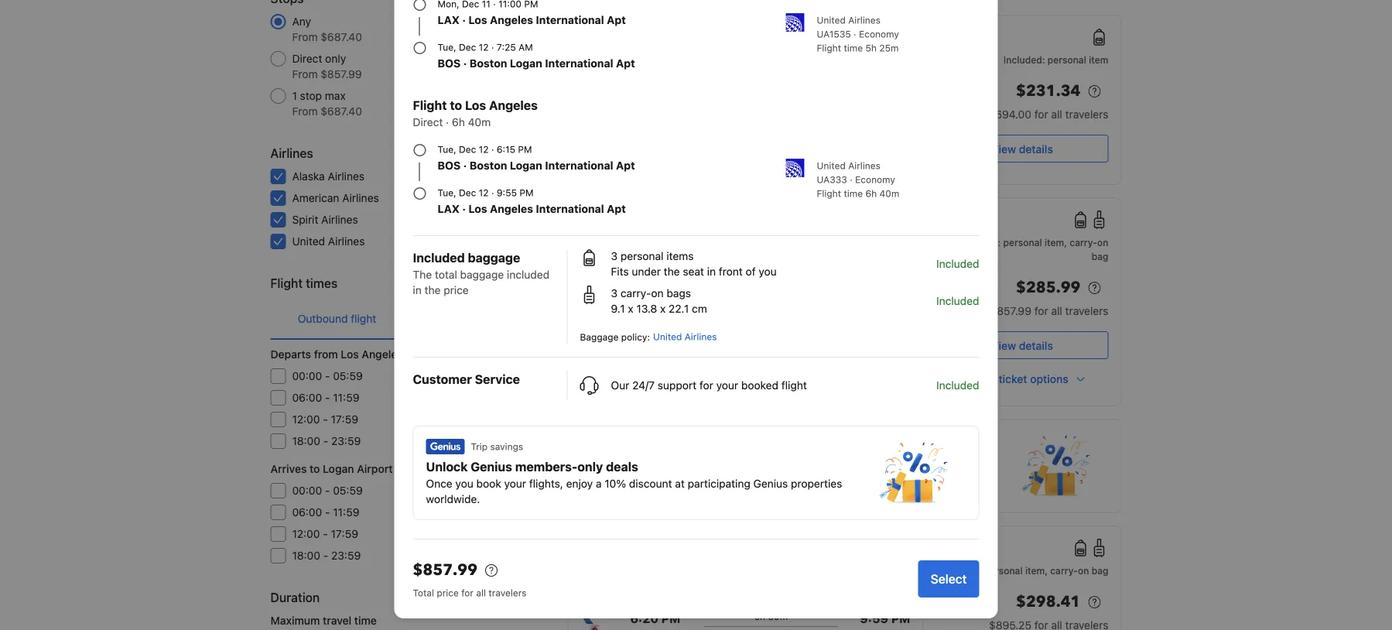 Task type: locate. For each thing, give the bounding box(es) containing it.
united airlines ua1535 · economy flight time 5h 25m
[[817, 15, 899, 53]]

bos inside 3:49 pm bos . dec 11
[[855, 48, 874, 59]]

11:59 down departs from los angeles
[[333, 391, 360, 404]]

alaska
[[292, 170, 325, 183]]

all down $285.99 at the top right of the page
[[1052, 305, 1063, 317]]

genius image
[[1022, 435, 1090, 497], [426, 439, 465, 454], [426, 439, 465, 454], [880, 442, 948, 504]]

in down the
[[413, 284, 422, 296]]

view details
[[992, 142, 1054, 155], [992, 339, 1054, 352]]

1 3:49 from the top
[[860, 30, 889, 45]]

. inside 'bos . dec 12'
[[876, 228, 878, 238]]

2 from from the top
[[292, 68, 318, 81]]

0 vertical spatial 3:49
[[860, 30, 889, 45]]

2 24m from the top
[[767, 540, 787, 551]]

$687.40
[[321, 31, 362, 43], [321, 105, 362, 118]]

1 vertical spatial 00:00
[[292, 484, 322, 497]]

members-
[[670, 452, 733, 467], [515, 459, 578, 474]]

2 vertical spatial $857.99
[[413, 560, 478, 581]]

1 vertical spatial spirit airlines
[[292, 213, 358, 226]]

24m up '39m'
[[767, 540, 787, 551]]

1 vertical spatial 3:49
[[860, 541, 889, 555]]

boston up 9:55
[[470, 159, 507, 172]]

details
[[1019, 142, 1054, 155], [1019, 339, 1054, 352]]

00:00 - 05:59 down from
[[292, 370, 363, 382]]

deals
[[761, 452, 793, 467], [606, 459, 639, 474]]

los left 786
[[469, 14, 487, 26]]

06:00 - 11:59 down from
[[292, 391, 360, 404]]

boston inside tue, dec 12 · 7:25 am bos · boston logan international apt
[[470, 57, 507, 70]]

2 view from the top
[[992, 339, 1017, 352]]

1 horizontal spatial enjoy
[[721, 470, 748, 483]]

spirit
[[581, 159, 604, 170], [292, 213, 318, 226]]

international inside tue, dec 12 · 7:25 am bos · boston logan international apt
[[545, 57, 614, 70]]

11:59 down arrives to logan airport
[[333, 506, 360, 519]]

.
[[877, 45, 880, 56], [651, 228, 654, 238], [876, 228, 878, 238], [652, 298, 655, 309]]

economy inside 'united airlines ua333 · economy flight time 6h 40m'
[[856, 174, 896, 185]]

1 vertical spatial view details button
[[936, 331, 1109, 359]]

1 vertical spatial 12:00 - 17:59
[[292, 528, 358, 540]]

all down "$231.34"
[[1052, 108, 1063, 121]]

international inside tue, dec 12 · 9:55 pm lax · los angeles international apt
[[536, 202, 604, 215]]

pm inside 3:49 pm bos . dec 11
[[892, 30, 911, 45]]

united up ua1535
[[817, 15, 846, 26]]

2 3:49 from the top
[[860, 541, 889, 555]]

boston inside tue, dec 12 · 6:15 pm bos · boston logan international apt
[[470, 159, 507, 172]]

participating
[[843, 470, 906, 483], [688, 477, 751, 490]]

to for los
[[450, 98, 462, 113]]

economy inside the united airlines ua1535 · economy flight time 5h 25m
[[859, 29, 899, 39]]

view for $231.34
[[992, 142, 1017, 155]]

1 x from the left
[[628, 302, 634, 315]]

1 tue, from the top
[[438, 42, 456, 53]]

12 inside tue, dec 12 · 9:55 pm lax · los angeles international apt
[[479, 187, 489, 198]]

2 $687.40 from the top
[[321, 105, 362, 118]]

on inside economy fare: personal item, carry-on bag
[[1098, 237, 1109, 248]]

1 24m from the top
[[767, 29, 787, 40]]

from down any
[[292, 31, 318, 43]]

0 horizontal spatial 6h
[[452, 116, 465, 129]]

11 up items on the left of page
[[676, 231, 685, 242]]

1 vertical spatial 12:00
[[292, 528, 320, 540]]

25m
[[880, 43, 899, 53]]

x right 9.1
[[628, 302, 634, 315]]

00:00 down arrives
[[292, 484, 322, 497]]

flight right booked
[[782, 379, 807, 392]]

fare:
[[981, 237, 1001, 248]]

any from $687.40
[[292, 15, 362, 43]]

your up 170 at the bottom
[[504, 477, 526, 490]]

$231.34
[[1016, 81, 1081, 102]]

2 12:00 - 17:59 from the top
[[292, 528, 358, 540]]

12 for tue, dec 12 · 6:15 pm bos · boston logan international apt
[[479, 144, 489, 155]]

$694.00
[[989, 108, 1032, 121]]

2 vertical spatial 5h
[[753, 540, 764, 551]]

2 vertical spatial carry-
[[1051, 565, 1078, 576]]

5h 24m left ua1535
[[753, 29, 787, 40]]

american down tue, dec 12 · 7:25 am bos · boston logan international apt on the left top of page
[[581, 74, 622, 84]]

from
[[314, 348, 338, 361]]

2 vertical spatial economy
[[937, 237, 978, 248]]

2 horizontal spatial you
[[759, 265, 777, 278]]

angeles right from
[[362, 348, 403, 361]]

0 vertical spatial on
[[1098, 237, 1109, 248]]

flight inside flight to los angeles direct · 6h 40m
[[413, 98, 447, 113]]

included: for lax
[[1004, 54, 1046, 65]]

airlines
[[849, 15, 881, 26], [625, 74, 657, 84], [271, 146, 313, 161], [607, 159, 639, 170], [849, 160, 881, 171], [328, 170, 365, 183], [342, 192, 379, 204], [321, 213, 358, 226], [328, 235, 365, 248], [612, 256, 645, 267], [612, 327, 645, 338], [685, 331, 717, 342]]

los for from
[[341, 348, 359, 361]]

bos inside tue, dec 12 · 7:25 am bos · boston logan international apt
[[438, 57, 461, 70]]

x left 22.1
[[660, 302, 666, 315]]

1 vertical spatial details
[[1019, 339, 1054, 352]]

5h 24m up 6h 39m
[[753, 540, 787, 551]]

departs
[[271, 348, 311, 361]]

view details button for $231.34
[[936, 135, 1109, 163]]

12:00 - 17:59 down arrives to logan airport
[[292, 528, 358, 540]]

0 horizontal spatial 11
[[676, 231, 685, 242]]

price right total
[[437, 588, 459, 598]]

0 vertical spatial 6h
[[452, 116, 465, 129]]

17:59 for los
[[331, 413, 358, 426]]

flight
[[351, 312, 376, 325], [782, 379, 807, 392]]

0 vertical spatial details
[[1019, 142, 1054, 155]]

3:49 for 3:49 pm bos . dec 11
[[860, 30, 889, 45]]

international
[[536, 14, 604, 26], [545, 57, 614, 70], [545, 159, 614, 172], [536, 202, 604, 215]]

pm up 22.1
[[660, 283, 679, 298]]

baggage
[[468, 250, 520, 265], [460, 268, 504, 281]]

economy for boston logan international apt
[[856, 174, 896, 185]]

0 vertical spatial 00:00
[[292, 370, 322, 382]]

2 17:59 from the top
[[331, 528, 358, 540]]

on
[[1098, 237, 1109, 248], [651, 287, 664, 300], [1078, 565, 1090, 576]]

apt inside tue, dec 12 · 7:25 am bos · boston logan international apt
[[616, 57, 635, 70]]

personal inside the 3 personal items fits under the seat in front of you
[[621, 250, 664, 262]]

cm
[[692, 302, 707, 315]]

17:59
[[331, 413, 358, 426], [331, 528, 358, 540]]

0 vertical spatial the
[[664, 265, 680, 278]]

1 vertical spatial $687.40
[[321, 105, 362, 118]]

00:00 - 05:59
[[292, 370, 363, 382], [292, 484, 363, 497]]

dec inside tue, dec 12 · 9:55 pm lax · los angeles international apt
[[459, 187, 476, 198]]

0 vertical spatial 24m
[[767, 29, 787, 40]]

11
[[902, 48, 911, 59], [676, 231, 685, 242]]

256
[[517, 235, 537, 248]]

tue,
[[438, 42, 456, 53], [438, 144, 456, 155], [438, 187, 456, 198]]

2 bag from the top
[[1092, 565, 1109, 576]]

from inside 1 stop max from $687.40
[[292, 105, 318, 118]]

spirit down alaska in the left of the page
[[292, 213, 318, 226]]

carry- up 13.8
[[621, 287, 651, 300]]

book down trip savings
[[477, 477, 501, 490]]

from down stop
[[292, 105, 318, 118]]

members- up 62
[[515, 459, 578, 474]]

0 vertical spatial united airlines
[[292, 235, 365, 248]]

23:59
[[331, 435, 361, 447], [331, 549, 361, 562]]

12:00
[[292, 413, 320, 426], [292, 528, 320, 540]]

2 horizontal spatial on
[[1098, 237, 1109, 248]]

0 vertical spatial american
[[581, 74, 622, 84]]

unlock
[[581, 452, 623, 467], [426, 459, 468, 474]]

2 18:00 from the top
[[292, 549, 320, 562]]

0 vertical spatial 5h 24m
[[753, 29, 787, 40]]

2 vertical spatial from
[[292, 105, 318, 118]]

from
[[292, 31, 318, 43], [292, 68, 318, 81], [292, 105, 318, 118]]

item, up $298.41 on the right bottom of page
[[1026, 565, 1048, 576]]

angeles
[[490, 14, 533, 26], [489, 98, 538, 113], [490, 202, 533, 215], [362, 348, 403, 361]]

1 23:59 from the top
[[331, 435, 361, 447]]

0 vertical spatial spirit
[[581, 159, 604, 170]]

lax for lax . dec 11
[[630, 231, 648, 242]]

2 horizontal spatial direct
[[756, 233, 783, 244]]

1 view details from the top
[[992, 142, 1054, 155]]

united airlines up 9.1
[[581, 256, 645, 267]]

pm for 3:49 pm
[[892, 541, 911, 555]]

1 vertical spatial tue,
[[438, 144, 456, 155]]

1 horizontal spatial members-
[[670, 452, 733, 467]]

pm right 9:59
[[892, 611, 911, 626]]

pm inside 6:15 pm bos . dec 12
[[660, 283, 679, 298]]

1 vertical spatial item,
[[1026, 565, 1048, 576]]

tue, inside tue, dec 12 · 9:55 pm lax · los angeles international apt
[[438, 187, 456, 198]]

united up ua333
[[817, 160, 846, 171]]

0 horizontal spatial 7:25
[[497, 42, 516, 53]]

0 vertical spatial time
[[844, 43, 863, 53]]

personal inside economy fare: personal item, carry-on bag
[[1004, 237, 1043, 248]]

1 from from the top
[[292, 31, 318, 43]]

40m inside 'united airlines ua333 · economy flight time 6h 40m'
[[880, 188, 900, 199]]

view
[[992, 142, 1017, 155], [992, 339, 1017, 352]]

travelers for $231.34
[[1066, 108, 1109, 121]]

direct inside direct only from $857.99
[[292, 52, 322, 65]]

0 horizontal spatial only
[[325, 52, 346, 65]]

0 vertical spatial 5h
[[753, 29, 764, 40]]

0 vertical spatial 7:25
[[497, 42, 516, 53]]

tue, for lax
[[438, 42, 456, 53]]

3 inside the 3 personal items fits under the seat in front of you
[[611, 250, 618, 262]]

direct
[[292, 52, 322, 65], [413, 116, 443, 129], [756, 233, 783, 244]]

dec inside 'bos . dec 12'
[[881, 231, 898, 242]]

american down alaska in the left of the page
[[292, 192, 339, 204]]

properties
[[946, 470, 997, 483], [791, 477, 843, 490]]

$857.99 for $857.99
[[413, 560, 478, 581]]

40m up tue, dec 12 · 6:15 pm bos · boston logan international apt
[[468, 116, 491, 129]]

airlines inside the united airlines ua1535 · economy flight time 5h 25m
[[849, 15, 881, 26]]

price
[[444, 284, 469, 296], [437, 588, 459, 598]]

international right 6
[[545, 57, 614, 70]]

los inside flight to los angeles direct · 6h 40m
[[465, 98, 486, 113]]

the down the
[[425, 284, 441, 296]]

dec inside 6:15 pm bos . dec 12
[[658, 301, 675, 312]]

1 boston from the top
[[470, 57, 507, 70]]

0 vertical spatial 11:59
[[333, 391, 360, 404]]

angeles for ·
[[490, 14, 533, 26]]

0 vertical spatial view
[[992, 142, 1017, 155]]

all right total
[[476, 588, 486, 598]]

0 horizontal spatial the
[[425, 284, 441, 296]]

12 inside 6:15 pm bos . dec 12
[[678, 301, 687, 312]]

angeles inside tue, dec 12 · 9:55 pm lax · los angeles international apt
[[490, 202, 533, 215]]

for
[[1035, 108, 1049, 121], [1035, 305, 1049, 317], [700, 379, 714, 392], [462, 588, 474, 598]]

$231.34 region
[[936, 79, 1109, 107]]

0 horizontal spatial flight
[[351, 312, 376, 325]]

1 horizontal spatial in
[[707, 265, 716, 278]]

once
[[581, 470, 607, 483], [426, 477, 453, 490]]

1 horizontal spatial $857.99
[[413, 560, 478, 581]]

only inside direct only from $857.99
[[325, 52, 346, 65]]

3:49 pm
[[860, 541, 911, 555]]

00:00 down departs
[[292, 370, 322, 382]]

1 vertical spatial 24m
[[767, 540, 787, 551]]

time down ua1535
[[844, 43, 863, 53]]

2 view details button from the top
[[936, 331, 1109, 359]]

12 inside tue, dec 12 · 7:25 am bos · boston logan international apt
[[479, 42, 489, 53]]

11 inside lax . dec 11
[[676, 231, 685, 242]]

from up stop
[[292, 68, 318, 81]]

unlock genius members-only deals once you book your flights, enjoy a 10% discount at participating genius properties worldwide.
[[581, 452, 997, 499], [426, 459, 843, 506]]

2 vertical spatial tue,
[[438, 187, 456, 198]]

united airlines image
[[786, 159, 805, 177]]

0 horizontal spatial enjoy
[[566, 477, 593, 490]]

1 vertical spatial $857.99
[[991, 305, 1032, 317]]

service
[[475, 372, 520, 387]]

1 horizontal spatial 6h
[[754, 611, 766, 622]]

tue, up flight to los angeles direct · 6h 40m
[[438, 42, 456, 53]]

0 vertical spatial 18:00
[[292, 435, 320, 447]]

0 vertical spatial 6:15
[[497, 144, 516, 155]]

ticket
[[999, 373, 1028, 386]]

1 12:00 from the top
[[292, 413, 320, 426]]

time right travel
[[354, 614, 377, 627]]

1 horizontal spatial spirit airlines
[[581, 159, 639, 170]]

$687.40 up direct only from $857.99
[[321, 31, 362, 43]]

0 vertical spatial $857.99
[[321, 68, 362, 81]]

tue, inside tue, dec 12 · 7:25 am bos · boston logan international apt
[[438, 42, 456, 53]]

international inside tue, dec 12 · 6:15 pm bos · boston logan international apt
[[545, 159, 614, 172]]

1 06:00 from the top
[[292, 391, 322, 404]]

1 17:59 from the top
[[331, 413, 358, 426]]

dec inside tue, dec 12 · 7:25 am bos · boston logan international apt
[[459, 42, 476, 53]]

united left fits
[[581, 256, 610, 267]]

2 11:59 from the top
[[333, 506, 360, 519]]

2 details from the top
[[1019, 339, 1054, 352]]

economy inside economy fare: personal item, carry-on bag
[[937, 237, 978, 248]]

0 horizontal spatial direct
[[292, 52, 322, 65]]

apt for tue, dec 12 · 6:15 pm bos · boston logan international apt
[[616, 159, 635, 172]]

2 horizontal spatial only
[[733, 452, 758, 467]]

flight times
[[271, 276, 338, 291]]

1 12:00 - 17:59 from the top
[[292, 413, 358, 426]]

18:00 - 23:59 up duration
[[292, 549, 361, 562]]

united left policy:
[[581, 327, 610, 338]]

1 bag from the top
[[1092, 251, 1109, 262]]

view down $694.00 at the top right of the page
[[992, 142, 1017, 155]]

booked
[[742, 379, 779, 392]]

view details button for $285.99
[[936, 331, 1109, 359]]

00:00
[[292, 370, 322, 382], [292, 484, 322, 497]]

5h
[[753, 29, 764, 40], [866, 43, 877, 53], [753, 540, 764, 551]]

to inside flight to los angeles direct · 6h 40m
[[450, 98, 462, 113]]

7:25
[[497, 42, 516, 53], [630, 541, 657, 555]]

logan
[[510, 57, 543, 70], [510, 159, 543, 172], [323, 463, 354, 475]]

logan inside tue, dec 12 · 6:15 pm bos · boston logan international apt
[[510, 159, 543, 172]]

united down 22.1
[[653, 331, 682, 342]]

los inside tue, dec 12 · 9:55 pm lax · los angeles international apt
[[469, 202, 487, 215]]

0 horizontal spatial $857.99
[[321, 68, 362, 81]]

0 vertical spatial boston
[[470, 57, 507, 70]]

$687.40 inside any from $687.40
[[321, 31, 362, 43]]

$285.99 region
[[936, 276, 1109, 303]]

05:59 down departs from los angeles
[[333, 370, 363, 382]]

included: for 7:25 am
[[940, 565, 982, 576]]

0 horizontal spatial am
[[519, 42, 533, 53]]

1 5h 24m from the top
[[753, 29, 787, 40]]

view details for $285.99
[[992, 339, 1054, 352]]

on inside 3 carry-on bags 9.1 x 13.8 x 22.1 cm
[[651, 287, 664, 300]]

time inside 'united airlines ua333 · economy flight time 6h 40m'
[[844, 188, 863, 199]]

0 vertical spatial tue,
[[438, 42, 456, 53]]

total
[[435, 268, 457, 281]]

2 12:00 from the top
[[292, 528, 320, 540]]

bos right 9.1
[[630, 301, 650, 312]]

view details down $694.00 at the top right of the page
[[992, 142, 1054, 155]]

members- down 'our 24/7 support for your booked flight'
[[670, 452, 733, 467]]

3:49 inside 3:49 pm bos . dec 11
[[860, 30, 889, 45]]

3:49 up 9:59
[[860, 541, 889, 555]]

1 horizontal spatial american airlines
[[581, 74, 657, 84]]

apt inside tue, dec 12 · 6:15 pm bos · boston logan international apt
[[616, 159, 635, 172]]

219
[[519, 413, 537, 426]]

1 3 from the top
[[611, 250, 618, 262]]

direct for direct only from $857.99
[[292, 52, 322, 65]]

for right total
[[462, 588, 474, 598]]

12 for tue, dec 12 · 7:25 am bos · boston logan international apt
[[479, 42, 489, 53]]

06:00 - 11:59
[[292, 391, 360, 404], [292, 506, 360, 519]]

for down $285.99 at the top right of the page
[[1035, 305, 1049, 317]]

12:00 - 17:59 up arrives to logan airport
[[292, 413, 358, 426]]

bos up flight to los angeles direct · 6h 40m
[[438, 57, 461, 70]]

1 vertical spatial 06:00 - 11:59
[[292, 506, 360, 519]]

logan up 779
[[510, 57, 543, 70]]

1 view from the top
[[992, 142, 1017, 155]]

included inside included baggage the total baggage included in the price
[[413, 250, 465, 265]]

international for tue, dec 12 · 7:25 am bos · boston logan international apt
[[545, 57, 614, 70]]

00:00 - 05:59 down arrives to logan airport
[[292, 484, 363, 497]]

2 x from the left
[[660, 302, 666, 315]]

trip savings
[[471, 441, 523, 452]]

24m left ua1535
[[767, 29, 787, 40]]

12:00 for arrives
[[292, 528, 320, 540]]

3
[[611, 250, 618, 262], [611, 287, 618, 300]]

arrives to logan airport
[[271, 463, 393, 475]]

1 horizontal spatial 7:25
[[630, 541, 657, 555]]

9.1
[[611, 302, 625, 315]]

united airlines link
[[653, 331, 717, 342]]

12 for tue, dec 12 · 9:55 pm lax · los angeles international apt
[[479, 187, 489, 198]]

logan up "516"
[[510, 159, 543, 172]]

0 vertical spatial included:
[[1004, 54, 1046, 65]]

travelers down 130
[[489, 588, 527, 598]]

angeles down 6
[[489, 98, 538, 113]]

angeles for to
[[489, 98, 538, 113]]

american airlines
[[581, 74, 657, 84], [292, 192, 379, 204]]

lax inside lax . dec 11
[[630, 231, 648, 242]]

time down ua333
[[844, 188, 863, 199]]

tue, left 9:55
[[438, 187, 456, 198]]

bos
[[855, 48, 874, 59], [438, 57, 461, 70], [438, 159, 461, 172], [854, 231, 873, 242], [630, 301, 650, 312]]

boston
[[470, 57, 507, 70], [470, 159, 507, 172]]

0 horizontal spatial spirit
[[292, 213, 318, 226]]

view details for $231.34
[[992, 142, 1054, 155]]

los left 779
[[465, 98, 486, 113]]

2 boston from the top
[[470, 159, 507, 172]]

select
[[931, 572, 967, 586]]

travelers for $285.99
[[1066, 305, 1109, 317]]

1 details from the top
[[1019, 142, 1054, 155]]

united inside 'united airlines ua333 · economy flight time 6h 40m'
[[817, 160, 846, 171]]

lax for lax
[[630, 48, 648, 59]]

6:15 inside tue, dec 12 · 6:15 pm bos · boston logan international apt
[[497, 144, 516, 155]]

1 horizontal spatial included:
[[1004, 54, 1046, 65]]

worldwide. down trip
[[426, 493, 480, 506]]

flight inside 'united airlines ua333 · economy flight time 6h 40m'
[[817, 188, 842, 199]]

3 inside 3 carry-on bags 9.1 x 13.8 x 22.1 cm
[[611, 287, 618, 300]]

pm down 44
[[520, 187, 534, 198]]

bag
[[1092, 251, 1109, 262], [1092, 565, 1109, 576]]

carry- inside 3 carry-on bags 9.1 x 13.8 x 22.1 cm
[[621, 287, 651, 300]]

11 right 25m
[[902, 48, 911, 59]]

7:25 inside tue, dec 12 · 7:25 am bos · boston logan international apt
[[497, 42, 516, 53]]

12 inside tue, dec 12 · 6:15 pm bos · boston logan international apt
[[479, 144, 489, 155]]

los for ·
[[469, 14, 487, 26]]

3 up 9.1
[[611, 287, 618, 300]]

1 vertical spatial spirit
[[292, 213, 318, 226]]

0 vertical spatial 05:59
[[333, 370, 363, 382]]

23:59 up travel
[[331, 549, 361, 562]]

angeles inside flight to los angeles direct · 6h 40m
[[489, 98, 538, 113]]

personal left "item"
[[1048, 54, 1087, 65]]

40m
[[468, 116, 491, 129], [880, 188, 900, 199]]

2 tue, from the top
[[438, 144, 456, 155]]

flight inside the united airlines ua1535 · economy flight time 5h 25m
[[817, 43, 842, 53]]

12:00 up duration
[[292, 528, 320, 540]]

included: up $298.41 region
[[940, 565, 982, 576]]

0 horizontal spatial included:
[[940, 565, 982, 576]]

3:49 for 3:49 pm
[[860, 541, 889, 555]]

american
[[581, 74, 622, 84], [292, 192, 339, 204]]

2 05:59 from the top
[[333, 484, 363, 497]]

0 horizontal spatial a
[[596, 477, 602, 490]]

1 vertical spatial 11
[[676, 231, 685, 242]]

1 vertical spatial travelers
[[1066, 305, 1109, 317]]

06:00 down departs
[[292, 391, 322, 404]]

5h up 6h 39m
[[753, 540, 764, 551]]

international right 44
[[545, 159, 614, 172]]

united airlines image
[[786, 13, 805, 32]]

3 from from the top
[[292, 105, 318, 118]]

23:59 up arrives to logan airport
[[331, 435, 361, 447]]

0 vertical spatial 11
[[902, 48, 911, 59]]

2 3 from the top
[[611, 287, 618, 300]]

total price for all travelers
[[413, 588, 527, 598]]

worldwide. up '7:25 am'
[[581, 486, 635, 499]]

1 vertical spatial to
[[310, 463, 320, 475]]

logan inside tue, dec 12 · 7:25 am bos · boston logan international apt
[[510, 57, 543, 70]]

apt inside tue, dec 12 · 9:55 pm lax · los angeles international apt
[[607, 202, 626, 215]]

united inside the united airlines ua1535 · economy flight time 5h 25m
[[817, 15, 846, 26]]

18:00 up arrives
[[292, 435, 320, 447]]

06:00 down arrives
[[292, 506, 322, 519]]

bag inside economy fare: personal item, carry-on bag
[[1092, 251, 1109, 262]]

$857.99 for all travelers
[[991, 305, 1109, 317]]

2 view details from the top
[[992, 339, 1054, 352]]

$687.40 down max
[[321, 105, 362, 118]]

2 horizontal spatial your
[[717, 379, 739, 392]]

-
[[325, 370, 330, 382], [325, 391, 330, 404], [323, 413, 328, 426], [323, 435, 328, 447], [325, 484, 330, 497], [325, 506, 330, 519], [323, 528, 328, 540], [323, 549, 328, 562]]

apt for tue, dec 12 · 9:55 pm lax · los angeles international apt
[[607, 202, 626, 215]]

1 $687.40 from the top
[[321, 31, 362, 43]]

0 horizontal spatial you
[[456, 477, 474, 490]]

6:15
[[497, 144, 516, 155], [630, 283, 657, 298]]

1 vertical spatial from
[[292, 68, 318, 81]]

lax for lax · los angeles international apt
[[438, 14, 460, 26]]

18:00
[[292, 435, 320, 447], [292, 549, 320, 562]]

carry-
[[1070, 237, 1098, 248], [621, 287, 651, 300], [1051, 565, 1078, 576]]

ua1535
[[817, 29, 851, 39]]

dec
[[459, 42, 476, 53], [882, 48, 900, 59], [459, 144, 476, 155], [459, 187, 476, 198], [656, 231, 674, 242], [881, 231, 898, 242], [658, 301, 675, 312]]

1 05:59 from the top
[[333, 370, 363, 382]]

1 vertical spatial 05:59
[[333, 484, 363, 497]]

los for to
[[465, 98, 486, 113]]

1 horizontal spatial book
[[631, 470, 656, 483]]

included: personal item, carry-on bag
[[940, 565, 1109, 576]]

pm for 3:49 pm bos . dec 11
[[892, 30, 911, 45]]

airlines inside baggage policy: united airlines
[[685, 331, 717, 342]]

personal
[[1048, 54, 1087, 65], [1004, 237, 1043, 248], [621, 250, 664, 262], [984, 565, 1023, 576]]

0 vertical spatial 40m
[[468, 116, 491, 129]]

1 view details button from the top
[[936, 135, 1109, 163]]

flight
[[817, 43, 842, 53], [413, 98, 447, 113], [817, 188, 842, 199], [271, 276, 303, 291]]

1 vertical spatial 3
[[611, 287, 618, 300]]

17:59 down arrives to logan airport
[[331, 528, 358, 540]]

2 18:00 - 23:59 from the top
[[292, 549, 361, 562]]

united airlines up times
[[292, 235, 365, 248]]

time for boston logan international apt
[[844, 43, 863, 53]]

. down 'united airlines ua333 · economy flight time 6h 40m'
[[876, 228, 878, 238]]

1 06:00 - 11:59 from the top
[[292, 391, 360, 404]]

book up '7:25 am'
[[631, 470, 656, 483]]

pm up 44
[[518, 144, 532, 155]]

baggage down "256"
[[468, 250, 520, 265]]

your left booked
[[717, 379, 739, 392]]

1 vertical spatial included:
[[940, 565, 982, 576]]

only
[[325, 52, 346, 65], [733, 452, 758, 467], [578, 459, 603, 474]]

1 horizontal spatial 10%
[[760, 470, 781, 483]]

pm right 6:20
[[662, 611, 681, 626]]

$857.99 inside $857.99 region
[[413, 560, 478, 581]]

los left "516"
[[469, 202, 487, 215]]

spirit right 44
[[581, 159, 604, 170]]

international down 44
[[536, 202, 604, 215]]

in inside included baggage the total baggage included in the price
[[413, 284, 422, 296]]

0 horizontal spatial spirit airlines
[[292, 213, 358, 226]]

view up explore ticket options
[[992, 339, 1017, 352]]

2 horizontal spatial 6h
[[866, 188, 877, 199]]

0 vertical spatial all
[[1052, 108, 1063, 121]]

am down 786
[[519, 42, 533, 53]]

3 tue, from the top
[[438, 187, 456, 198]]

view details button up explore ticket options button at the bottom of page
[[936, 331, 1109, 359]]

tue, for bos
[[438, 187, 456, 198]]

3 up fits
[[611, 250, 618, 262]]

time inside the united airlines ua1535 · economy flight time 5h 25m
[[844, 43, 863, 53]]

time
[[844, 43, 863, 53], [844, 188, 863, 199], [354, 614, 377, 627]]

1 vertical spatial direct
[[413, 116, 443, 129]]



Task type: describe. For each thing, give the bounding box(es) containing it.
2 06:00 - 11:59 from the top
[[292, 506, 360, 519]]

11 inside 3:49 pm bos . dec 11
[[902, 48, 911, 59]]

dec inside 3:49 pm bos . dec 11
[[882, 48, 900, 59]]

24/7
[[633, 379, 655, 392]]

am inside tue, dec 12 · 7:25 am bos · boston logan international apt
[[519, 42, 533, 53]]

2 vertical spatial logan
[[323, 463, 354, 475]]

1 horizontal spatial spirit
[[581, 159, 604, 170]]

personal for 3 personal items fits under the seat in front of you
[[621, 250, 664, 262]]

2 00:00 - 05:59 from the top
[[292, 484, 363, 497]]

$857.99 region
[[413, 558, 906, 586]]

0 vertical spatial spirit airlines
[[581, 159, 639, 170]]

1 vertical spatial american airlines
[[292, 192, 379, 204]]

2 23:59 from the top
[[331, 549, 361, 562]]

our 24/7 support for your booked flight
[[611, 379, 807, 392]]

items
[[667, 250, 694, 262]]

9:55
[[497, 187, 517, 198]]

$285.99
[[1016, 277, 1081, 298]]

. inside 3:49 pm bos . dec 11
[[877, 45, 880, 56]]

price inside included baggage the total baggage included in the price
[[444, 284, 469, 296]]

0 horizontal spatial your
[[504, 477, 526, 490]]

17:59 for logan
[[331, 528, 358, 540]]

from inside any from $687.40
[[292, 31, 318, 43]]

all for $285.99
[[1052, 305, 1063, 317]]

direct only from $857.99
[[292, 52, 362, 81]]

12 inside 'bos . dec 12'
[[901, 231, 911, 242]]

tue, dec 12 · 7:25 am bos · boston logan international apt
[[438, 42, 635, 70]]

$857.99 inside direct only from $857.99
[[321, 68, 362, 81]]

direct for direct
[[756, 233, 783, 244]]

maximum
[[271, 614, 320, 627]]

1 vertical spatial united airlines
[[581, 256, 645, 267]]

international for tue, dec 12 · 6:15 pm bos · boston logan international apt
[[545, 159, 614, 172]]

to for logan
[[310, 463, 320, 475]]

flight to los angeles direct · 6h 40m
[[413, 98, 538, 129]]

for right support
[[700, 379, 714, 392]]

1 00:00 from the top
[[292, 370, 322, 382]]

times
[[306, 276, 338, 291]]

seat
[[683, 265, 704, 278]]

40m inside flight to los angeles direct · 6h 40m
[[468, 116, 491, 129]]

alaska airlines
[[292, 170, 365, 183]]

bos inside tue, dec 12 · 6:15 pm bos · boston logan international apt
[[438, 159, 461, 172]]

$298.41 region
[[936, 590, 1109, 618]]

6:20
[[630, 611, 659, 626]]

44
[[523, 170, 537, 183]]

trip
[[471, 441, 488, 452]]

flight inside button
[[351, 312, 376, 325]]

1 horizontal spatial your
[[659, 470, 681, 483]]

logan for tue, dec 12 · 7:25 am bos · boston logan international apt
[[510, 57, 543, 70]]

united up "flight times"
[[292, 235, 325, 248]]

personal for included: personal item
[[1048, 54, 1087, 65]]

included: personal item
[[1004, 54, 1109, 65]]

22.1
[[669, 302, 689, 315]]

$298.41
[[1016, 591, 1081, 613]]

9:59
[[860, 611, 889, 626]]

1 18:00 from the top
[[292, 435, 320, 447]]

0 horizontal spatial unlock
[[426, 459, 468, 474]]

maximum travel time
[[271, 614, 377, 627]]

12:00 for departs
[[292, 413, 320, 426]]

1 vertical spatial 7:25
[[630, 541, 657, 555]]

the inside included baggage the total baggage included in the price
[[425, 284, 441, 296]]

1 horizontal spatial once
[[581, 470, 607, 483]]

1
[[292, 89, 297, 102]]

3 for 3 personal items fits under the seat in front of you
[[611, 250, 618, 262]]

airport
[[357, 463, 393, 475]]

airlines inside 'united airlines ua333 · economy flight time 6h 40m'
[[849, 160, 881, 171]]

tue, inside tue, dec 12 · 6:15 pm bos · boston logan international apt
[[438, 144, 456, 155]]

included baggage the total baggage included in the price
[[413, 250, 550, 296]]

pm for 6:20 pm
[[662, 611, 681, 626]]

customer
[[413, 372, 472, 387]]

baggage policy: united airlines
[[580, 331, 717, 343]]

united airlines ua333 · economy flight time 6h 40m
[[817, 160, 900, 199]]

1 horizontal spatial flights,
[[684, 470, 718, 483]]

in inside the 3 personal items fits under the seat in front of you
[[707, 265, 716, 278]]

2 vertical spatial united airlines
[[581, 327, 645, 338]]

2 5h 24m from the top
[[753, 540, 787, 551]]

view for $285.99
[[992, 339, 1017, 352]]

1 horizontal spatial worldwide.
[[581, 486, 635, 499]]

170
[[519, 506, 537, 519]]

3:49 pm bos . dec 11
[[855, 30, 911, 59]]

6
[[530, 52, 537, 65]]

0 horizontal spatial once
[[426, 477, 453, 490]]

3 for 3 carry-on bags 9.1 x 13.8 x 22.1 cm
[[611, 287, 618, 300]]

international for tue, dec 12 · 9:55 pm lax · los angeles international apt
[[536, 202, 604, 215]]

130
[[519, 528, 537, 540]]

13.8
[[637, 302, 657, 315]]

1 horizontal spatial participating
[[843, 470, 906, 483]]

112
[[521, 213, 537, 226]]

6h inside 'united airlines ua333 · economy flight time 6h 40m'
[[866, 188, 877, 199]]

bos . dec 12
[[854, 228, 911, 242]]

. inside lax . dec 11
[[651, 228, 654, 238]]

135
[[519, 435, 537, 447]]

1 horizontal spatial a
[[751, 470, 757, 483]]

0 horizontal spatial participating
[[688, 477, 751, 490]]

pm inside tue, dec 12 · 6:15 pm bos · boston logan international apt
[[518, 144, 532, 155]]

2 vertical spatial travelers
[[489, 588, 527, 598]]

boston for tue, dec 12 · 7:25 am bos · boston logan international apt
[[470, 57, 507, 70]]

direct inside flight to los angeles direct · 6h 40m
[[413, 116, 443, 129]]

1 vertical spatial american
[[292, 192, 339, 204]]

of
[[746, 265, 756, 278]]

1 00:00 - 05:59 from the top
[[292, 370, 363, 382]]

1 18:00 - 23:59 from the top
[[292, 435, 361, 447]]

· inside the united airlines ua1535 · economy flight time 5h 25m
[[854, 29, 857, 39]]

select button
[[919, 560, 980, 598]]

2 vertical spatial 6h
[[754, 611, 766, 622]]

departs from los angeles
[[271, 348, 403, 361]]

1 horizontal spatial am
[[660, 541, 680, 555]]

the inside the 3 personal items fits under the seat in front of you
[[664, 265, 680, 278]]

front
[[719, 265, 743, 278]]

bos inside 6:15 pm bos . dec 12
[[630, 301, 650, 312]]

$694.00 for all travelers
[[989, 108, 1109, 121]]

outbound flight
[[298, 312, 376, 325]]

39m
[[768, 611, 788, 622]]

explore ticket options
[[958, 373, 1069, 386]]

any
[[292, 15, 311, 28]]

0 horizontal spatial flights,
[[529, 477, 563, 490]]

1 horizontal spatial discount
[[784, 470, 827, 483]]

you inside the 3 personal items fits under the seat in front of you
[[759, 265, 777, 278]]

lax · los angeles international apt
[[438, 14, 626, 26]]

6h inside flight to los angeles direct · 6h 40m
[[452, 116, 465, 129]]

bos inside 'bos . dec 12'
[[854, 231, 873, 242]]

0 vertical spatial american airlines
[[581, 74, 657, 84]]

from inside direct only from $857.99
[[292, 68, 318, 81]]

dec inside lax . dec 11
[[656, 231, 674, 242]]

item
[[1089, 54, 1109, 65]]

1 horizontal spatial unlock
[[581, 452, 623, 467]]

lax inside tue, dec 12 · 9:55 pm lax · los angeles international apt
[[438, 202, 460, 215]]

tue, dec 12 · 9:55 pm lax · los angeles international apt
[[438, 187, 626, 215]]

0 horizontal spatial book
[[477, 477, 501, 490]]

pm for 9:59 pm
[[892, 611, 911, 626]]

1 11:59 from the top
[[333, 391, 360, 404]]

1 horizontal spatial at
[[830, 470, 840, 483]]

2 06:00 from the top
[[292, 506, 322, 519]]

carry- inside economy fare: personal item, carry-on bag
[[1070, 237, 1098, 248]]

for down "$231.34"
[[1035, 108, 1049, 121]]

3 carry-on bags 9.1 x 13.8 x 22.1 cm
[[611, 287, 707, 315]]

1 vertical spatial baggage
[[460, 268, 504, 281]]

customer service
[[413, 372, 520, 387]]

travel
[[323, 614, 352, 627]]

details for $285.99
[[1019, 339, 1054, 352]]

0 horizontal spatial worldwide.
[[426, 493, 480, 506]]

2 vertical spatial time
[[354, 614, 377, 627]]

explore ticket options button
[[936, 365, 1109, 393]]

pm for 6:15 pm bos . dec 12
[[660, 283, 679, 298]]

1 horizontal spatial you
[[610, 470, 628, 483]]

economy for los angeles international apt
[[859, 29, 899, 39]]

· inside flight to los angeles direct · 6h 40m
[[446, 116, 449, 129]]

lax . dec 11
[[630, 228, 685, 242]]

savings
[[490, 441, 523, 452]]

779
[[518, 89, 537, 102]]

0 horizontal spatial members-
[[515, 459, 578, 474]]

pm inside tue, dec 12 · 9:55 pm lax · los angeles international apt
[[520, 187, 534, 198]]

max
[[325, 89, 346, 102]]

outbound flight button
[[271, 299, 404, 339]]

9:59 pm
[[860, 611, 911, 626]]

policy:
[[621, 332, 650, 343]]

2 00:00 from the top
[[292, 484, 322, 497]]

all for $231.34
[[1052, 108, 1063, 121]]

options
[[1031, 373, 1069, 386]]

1 stop max from $687.40
[[292, 89, 362, 118]]

boston for tue, dec 12 · 6:15 pm bos · boston logan international apt
[[470, 159, 507, 172]]

details for $231.34
[[1019, 142, 1054, 155]]

$687.40 inside 1 stop max from $687.40
[[321, 105, 362, 118]]

1 vertical spatial price
[[437, 588, 459, 598]]

bags
[[667, 287, 691, 300]]

786
[[517, 15, 537, 28]]

2 vertical spatial on
[[1078, 565, 1090, 576]]

0 horizontal spatial discount
[[629, 477, 672, 490]]

stop
[[300, 89, 322, 102]]

economy fare: personal item, carry-on bag
[[937, 237, 1109, 262]]

dec inside tue, dec 12 · 6:15 pm bos · boston logan international apt
[[459, 144, 476, 155]]

duration
[[271, 590, 320, 605]]

united inside baggage policy: united airlines
[[653, 331, 682, 342]]

angeles for from
[[362, 348, 403, 361]]

1 horizontal spatial only
[[578, 459, 603, 474]]

apt for tue, dec 12 · 7:25 am bos · boston logan international apt
[[616, 57, 635, 70]]

0 vertical spatial baggage
[[468, 250, 520, 265]]

explore
[[958, 373, 996, 386]]

1 horizontal spatial deals
[[761, 452, 793, 467]]

1 horizontal spatial properties
[[946, 470, 997, 483]]

logan for tue, dec 12 · 6:15 pm bos · boston logan international apt
[[510, 159, 543, 172]]

fits
[[611, 265, 629, 278]]

6:15 inside 6:15 pm bos . dec 12
[[630, 283, 657, 298]]

0 horizontal spatial at
[[675, 477, 685, 490]]

item, inside economy fare: personal item, carry-on bag
[[1045, 237, 1068, 248]]

tue, dec 12 · 6:15 pm bos · boston logan international apt
[[438, 144, 635, 172]]

0 horizontal spatial deals
[[606, 459, 639, 474]]

12:00 - 17:59 for to
[[292, 528, 358, 540]]

ua333
[[817, 174, 848, 185]]

included
[[507, 268, 550, 281]]

$857.99 for $857.99 for all travelers
[[991, 305, 1032, 317]]

our
[[611, 379, 630, 392]]

· inside 'united airlines ua333 · economy flight time 6h 40m'
[[850, 174, 853, 185]]

personal for included: personal item, carry-on bag
[[984, 565, 1023, 576]]

0 horizontal spatial properties
[[791, 477, 843, 490]]

516
[[519, 192, 537, 204]]

12:00 - 17:59 for from
[[292, 413, 358, 426]]

2 vertical spatial all
[[476, 588, 486, 598]]

5h inside the united airlines ua1535 · economy flight time 5h 25m
[[866, 43, 877, 53]]

$857.99 total price for all travelers element
[[413, 586, 906, 600]]

62
[[524, 484, 537, 497]]

0 horizontal spatial 10%
[[605, 477, 626, 490]]

1 vertical spatial flight
[[782, 379, 807, 392]]

total
[[413, 588, 434, 598]]

international up tue, dec 12 · 7:25 am bos · boston logan international apt on the left top of page
[[536, 14, 604, 26]]

3 personal items fits under the seat in front of you
[[611, 250, 777, 278]]

7:25 am
[[630, 541, 680, 555]]

. inside 6:15 pm bos . dec 12
[[652, 298, 655, 309]]

the
[[413, 268, 432, 281]]

time for los angeles international apt
[[844, 188, 863, 199]]

baggage
[[580, 332, 619, 343]]



Task type: vqa. For each thing, say whether or not it's contained in the screenshot.
the leftmost American
yes



